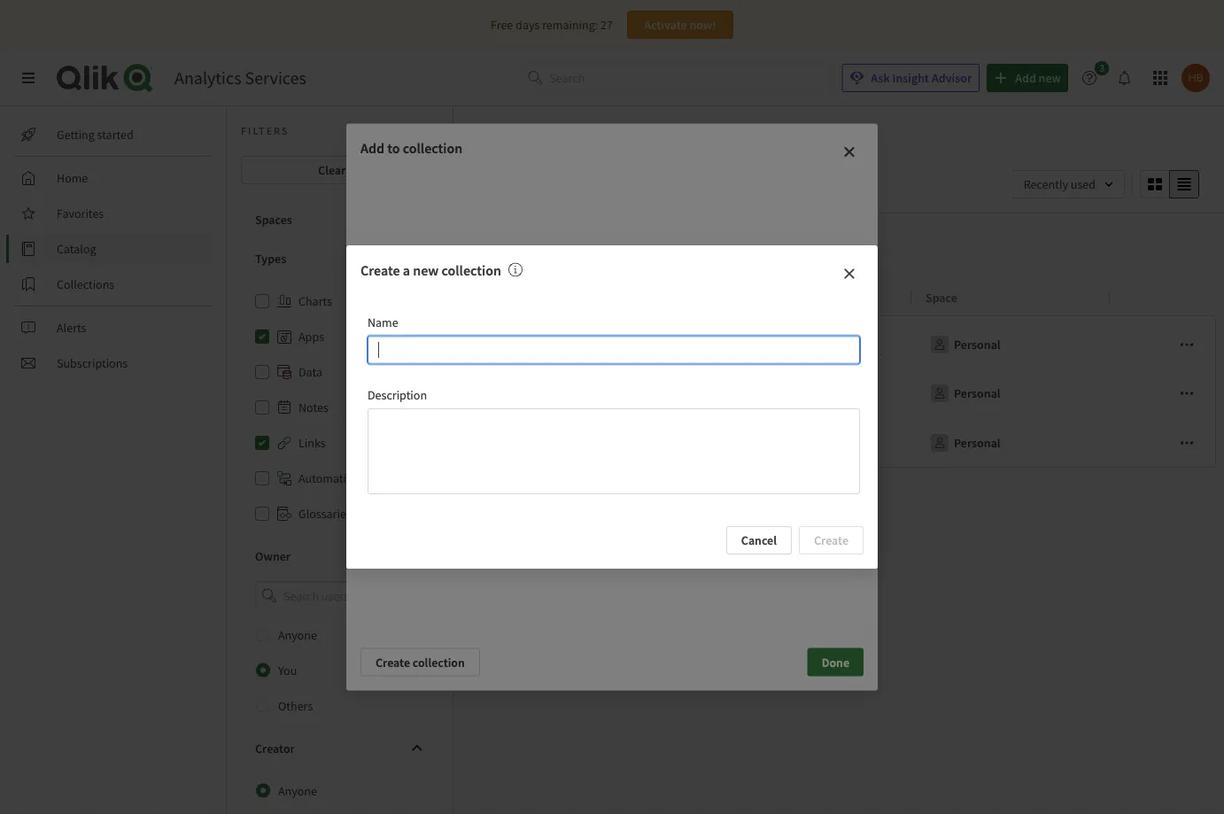 Task type: vqa. For each thing, say whether or not it's contained in the screenshot.
Set Notifications
no



Task type: locate. For each thing, give the bounding box(es) containing it.
insight
[[893, 70, 930, 86]]

0 vertical spatial create
[[361, 261, 400, 279]]

owner
[[255, 549, 291, 565]]

new
[[413, 261, 439, 279]]

a
[[403, 261, 410, 279]]

apps button
[[475, 231, 534, 261]]

personal button
[[926, 331, 1005, 359], [926, 379, 1005, 408], [926, 429, 1005, 457]]

services
[[245, 67, 306, 89]]

0 vertical spatial anyone
[[278, 627, 317, 643]]

analytics
[[175, 67, 242, 89]]

0 vertical spatial apps
[[487, 238, 513, 254]]

0 vertical spatial clear
[[318, 162, 346, 178]]

1 vertical spatial links
[[299, 435, 326, 451]]

procurement
[[613, 330, 683, 346]]

anyone down the creator
[[278, 783, 317, 799]]

1 horizontal spatial links
[[553, 238, 581, 254]]

1 horizontal spatial clear all
[[739, 238, 782, 254]]

1 personal from the top
[[955, 337, 1001, 353]]

sap
[[589, 330, 610, 346]]

personal for third personal "cell" from the top of the page
[[955, 435, 1001, 451]]

clear all button down filters
[[241, 156, 439, 184]]

1 vertical spatial apps
[[299, 329, 324, 345]]

clear all
[[318, 162, 362, 178], [739, 238, 782, 254]]

links
[[553, 238, 581, 254], [299, 435, 326, 451]]

0 vertical spatial links
[[553, 238, 581, 254]]

clear all button right you
[[725, 231, 797, 261]]

all down add
[[348, 162, 362, 178]]

all
[[348, 162, 362, 178], [769, 238, 782, 254]]

personal for first personal "cell" from the top
[[955, 337, 1001, 353]]

3 cell from the top
[[1111, 418, 1217, 468]]

analytics services
[[175, 67, 306, 89]]

cell
[[1111, 316, 1217, 369], [1111, 369, 1217, 418], [1111, 418, 1217, 468]]

0 vertical spatial all
[[348, 162, 362, 178]]

personal cell
[[912, 316, 1111, 369], [912, 369, 1111, 418], [912, 418, 1111, 468]]

1 horizontal spatial apps
[[487, 238, 513, 254]]

done button
[[808, 648, 864, 677]]

collections link
[[14, 270, 213, 299]]

1 personal cell from the top
[[912, 316, 1111, 369]]

1 vertical spatial clear all
[[739, 238, 782, 254]]

you
[[677, 238, 697, 254]]

demo app - sap procurement button
[[490, 327, 905, 362]]

types button
[[241, 245, 439, 273]]

0 vertical spatial personal button
[[926, 331, 1005, 359]]

3 personal button from the top
[[926, 429, 1005, 457]]

links down "notes"
[[299, 435, 326, 451]]

personal button for 2nd personal "cell"
[[926, 379, 1005, 408]]

owned
[[621, 238, 659, 254]]

1 personal button from the top
[[926, 331, 1005, 359]]

1 vertical spatial clear
[[739, 238, 767, 254]]

apps inside button
[[487, 238, 513, 254]]

creator
[[255, 741, 295, 757]]

0 horizontal spatial clear all
[[318, 162, 362, 178]]

add to collection dialog
[[347, 124, 878, 691]]

subscriptions
[[57, 355, 128, 371]]

activate now!
[[644, 17, 717, 33]]

apps left links "button"
[[487, 238, 513, 254]]

0 vertical spatial clear all
[[318, 162, 362, 178]]

1 vertical spatial personal button
[[926, 379, 1005, 408]]

free
[[491, 17, 513, 33]]

2 personal button from the top
[[926, 379, 1005, 408]]

0 horizontal spatial clear all button
[[241, 156, 439, 184]]

getting started link
[[14, 121, 213, 149]]

create
[[361, 261, 400, 279], [376, 655, 410, 670]]

2 personal from the top
[[955, 386, 1001, 401]]

3 personal from the top
[[955, 435, 1001, 451]]

cell for 2nd personal "cell"
[[1111, 369, 1217, 418]]

recently used image
[[1013, 170, 1126, 199]]

2 vertical spatial personal
[[955, 435, 1001, 451]]

getting
[[57, 127, 95, 143]]

1 vertical spatial clear all button
[[725, 231, 797, 261]]

apps up data
[[299, 329, 324, 345]]

close image
[[843, 145, 857, 159]]

1 vertical spatial all
[[769, 238, 782, 254]]

favorites
[[57, 206, 104, 222]]

Name text field
[[368, 336, 861, 364]]

automations
[[299, 471, 365, 487]]

personal
[[955, 337, 1001, 353], [955, 386, 1001, 401], [955, 435, 1001, 451]]

create inside the create collection button
[[376, 655, 410, 670]]

2 anyone from the top
[[278, 783, 317, 799]]

2 vertical spatial personal button
[[926, 429, 1005, 457]]

owner option group
[[241, 617, 439, 724]]

clear all for bottom clear all button
[[739, 238, 782, 254]]

1 vertical spatial create
[[376, 655, 410, 670]]

2 cell from the top
[[1111, 369, 1217, 418]]

catalog link
[[14, 235, 213, 263]]

apps
[[487, 238, 513, 254], [299, 329, 324, 345]]

catalog
[[57, 241, 96, 257]]

1 vertical spatial personal
[[955, 386, 1001, 401]]

clear all right you
[[739, 238, 782, 254]]

others
[[278, 698, 313, 714]]

navigation pane element
[[0, 113, 226, 385]]

Description text field
[[368, 409, 861, 495]]

analytics services element
[[175, 67, 306, 89]]

clear all for clear all button to the top
[[318, 162, 362, 178]]

0 horizontal spatial clear
[[318, 162, 346, 178]]

create a new collection
[[361, 261, 502, 279]]

clear all button
[[241, 156, 439, 184], [725, 231, 797, 261]]

anyone up the 'you'
[[278, 627, 317, 643]]

by
[[661, 238, 674, 254]]

create for create collection
[[376, 655, 410, 670]]

0 horizontal spatial apps
[[299, 329, 324, 345]]

links right apps button
[[553, 238, 581, 254]]

collection inside button
[[413, 655, 465, 670]]

clear
[[318, 162, 346, 178], [739, 238, 767, 254]]

0 vertical spatial personal
[[955, 337, 1001, 353]]

all down filters region
[[769, 238, 782, 254]]

demo app - sap procurement
[[526, 330, 683, 346]]

anyone
[[278, 627, 317, 643], [278, 783, 317, 799]]

-
[[583, 330, 587, 346]]

qlik sense app image
[[491, 331, 518, 358]]

2 vertical spatial collection
[[413, 655, 465, 670]]

create for create a new collection
[[361, 261, 400, 279]]

1 vertical spatial anyone
[[278, 783, 317, 799]]

1 horizontal spatial clear all button
[[725, 231, 797, 261]]

cancel button
[[727, 527, 792, 555]]

name
[[368, 315, 399, 331]]

links button
[[541, 231, 602, 261]]

1 anyone from the top
[[278, 627, 317, 643]]

collection
[[403, 140, 463, 157], [442, 261, 502, 279], [413, 655, 465, 670]]

create inside the create a new collection dialog
[[361, 261, 400, 279]]

1 cell from the top
[[1111, 316, 1217, 369]]

clear all down add
[[318, 162, 362, 178]]

alerts link
[[14, 314, 213, 342]]

cell for first personal "cell" from the top
[[1111, 316, 1217, 369]]

now!
[[690, 17, 717, 33]]

anyone inside owner option group
[[278, 627, 317, 643]]



Task type: describe. For each thing, give the bounding box(es) containing it.
0 vertical spatial collection
[[403, 140, 463, 157]]

activate now! link
[[627, 11, 734, 39]]

activate
[[644, 17, 687, 33]]

glossaries
[[299, 506, 352, 522]]

space
[[926, 289, 958, 305]]

0 vertical spatial clear all button
[[241, 156, 439, 184]]

app
[[559, 330, 580, 346]]

personal button for third personal "cell" from the top of the page
[[926, 429, 1005, 457]]

close image
[[843, 267, 857, 281]]

charts
[[299, 293, 332, 309]]

0 horizontal spatial all
[[348, 162, 362, 178]]

Search text field
[[550, 64, 832, 92]]

1 vertical spatial collection
[[442, 261, 502, 279]]

advisor
[[932, 70, 972, 86]]

you
[[278, 663, 297, 679]]

personal button for first personal "cell" from the top
[[926, 331, 1005, 359]]

home link
[[14, 164, 213, 192]]

1 horizontal spatial all
[[769, 238, 782, 254]]

subscriptions link
[[14, 349, 213, 378]]

ask
[[871, 70, 890, 86]]

0 horizontal spatial links
[[299, 435, 326, 451]]

description
[[368, 387, 427, 403]]

add
[[361, 140, 385, 157]]

add to collection
[[361, 140, 463, 157]]

cell for third personal "cell" from the top of the page
[[1111, 418, 1217, 468]]

favorites link
[[14, 199, 213, 228]]

done
[[822, 655, 850, 670]]

switch view group
[[1141, 170, 1200, 199]]

personal for 2nd personal "cell"
[[955, 386, 1001, 401]]

cancel
[[742, 533, 777, 549]]

to
[[387, 140, 400, 157]]

2 personal cell from the top
[[912, 369, 1111, 418]]

27
[[601, 17, 613, 33]]

days
[[516, 17, 540, 33]]

owner button
[[241, 542, 439, 571]]

owned by you
[[621, 238, 697, 254]]

ask insight advisor
[[871, 70, 972, 86]]

close sidebar menu image
[[21, 71, 35, 85]]

collections
[[57, 277, 115, 292]]

filters region
[[454, 167, 1225, 213]]

create collection
[[376, 655, 465, 670]]

create collection button
[[361, 648, 480, 677]]

1 horizontal spatial clear
[[739, 238, 767, 254]]

started
[[97, 127, 134, 143]]

owned by you button
[[609, 231, 718, 261]]

searchbar element
[[521, 64, 832, 92]]

ask insight advisor button
[[842, 64, 980, 92]]

create a new collection dialog
[[347, 245, 878, 569]]

free days remaining: 27
[[491, 17, 613, 33]]

creator button
[[241, 734, 439, 763]]

notes
[[299, 400, 329, 416]]

remaining:
[[543, 17, 598, 33]]

getting started
[[57, 127, 134, 143]]

types
[[255, 251, 286, 267]]

filters
[[241, 124, 289, 138]]

data
[[299, 364, 323, 380]]

alerts
[[57, 320, 86, 336]]

links inside "button"
[[553, 238, 581, 254]]

3 personal cell from the top
[[912, 418, 1111, 468]]

home
[[57, 170, 88, 186]]

demo
[[526, 330, 557, 346]]



